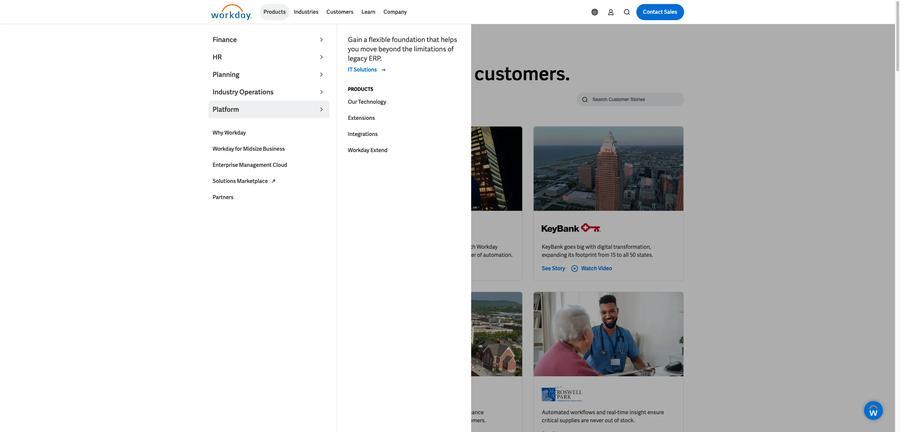 Task type: locate. For each thing, give the bounding box(es) containing it.
1 vertical spatial and
[[596, 409, 606, 416]]

driven
[[219, 243, 235, 251]]

keybank n.a. image
[[542, 219, 601, 238]]

its left data at left bottom
[[424, 243, 430, 251]]

power
[[461, 252, 476, 259]]

customers. inside people-powered technology drives finance transformation to benefit unum customers.
[[459, 417, 486, 424]]

and for scale
[[247, 417, 256, 424]]

solutions down enterprise
[[213, 178, 236, 185]]

with inside keybank goes big with digital transformation, expanding its footprint from 15 to all 50 states.
[[585, 243, 596, 251]]

with up power
[[465, 243, 476, 251]]

to left benefit
[[418, 417, 423, 424]]

0 horizontal spatial hr
[[213, 53, 222, 61]]

finance
[[466, 409, 484, 416]]

footprint
[[575, 252, 597, 259]]

and up never
[[596, 409, 606, 416]]

it solutions
[[348, 66, 377, 73]]

workday
[[224, 129, 246, 136], [213, 145, 234, 152], [348, 147, 369, 154], [477, 243, 498, 251]]

business left outcome
[[294, 96, 313, 102]]

move
[[360, 45, 377, 53]]

solutions down the legacy
[[354, 66, 377, 73]]

its down goes
[[568, 252, 574, 259]]

with up footprint
[[585, 243, 596, 251]]

1 horizontal spatial industry
[[252, 96, 270, 102]]

its up access on the bottom of page
[[291, 409, 297, 416]]

1 vertical spatial from
[[598, 252, 609, 259]]

big
[[577, 243, 584, 251]]

industry operations
[[213, 88, 274, 96]]

real-
[[607, 409, 617, 416]]

see story
[[542, 265, 565, 272]]

of right out on the bottom of page
[[614, 417, 619, 424]]

salesforce brings its data together with workday accounting center to unlock the power of automation.
[[381, 243, 513, 259]]

1 horizontal spatial solutions
[[354, 66, 377, 73]]

out
[[605, 417, 613, 424]]

extensions link
[[344, 110, 465, 126]]

products button
[[259, 4, 290, 20]]

of down helps
[[448, 45, 454, 53]]

1 vertical spatial hr
[[298, 409, 305, 416]]

the
[[402, 45, 412, 53], [452, 252, 460, 259]]

2 horizontal spatial its
[[568, 252, 574, 259]]

0 vertical spatial and
[[254, 252, 263, 259]]

and down 'airlines'
[[247, 417, 256, 424]]

topic button
[[211, 93, 241, 106]]

expanding
[[542, 252, 567, 259]]

why workday
[[213, 129, 246, 136]]

beyond
[[378, 45, 401, 53]]

to inside "salesforce brings its data together with workday accounting center to unlock the power of automation."
[[428, 252, 433, 259]]

business
[[294, 96, 313, 102], [263, 145, 285, 152]]

legacy
[[348, 54, 367, 63]]

reinvigorated
[[310, 243, 342, 251]]

gain
[[348, 35, 362, 44]]

workday left for
[[213, 145, 234, 152]]

business down why workday link
[[263, 145, 285, 152]]

its
[[424, 243, 430, 251], [568, 252, 574, 259], [291, 409, 297, 416]]

people-
[[381, 409, 399, 416]]

transformation,
[[613, 243, 651, 251]]

automated
[[542, 409, 569, 416]]

0 horizontal spatial with
[[465, 243, 476, 251]]

learn
[[362, 8, 375, 15]]

Search Customer Stories text field
[[589, 93, 671, 105]]

1 horizontal spatial hr
[[298, 409, 305, 416]]

2 vertical spatial and
[[247, 417, 256, 424]]

it solutions link
[[348, 66, 388, 74]]

a
[[364, 35, 367, 44]]

1 vertical spatial the
[[452, 252, 460, 259]]

2 vertical spatial of
[[614, 417, 619, 424]]

never
[[590, 417, 604, 424]]

to inside keybank goes big with digital transformation, expanding its footprint from 15 to all 50 states.
[[617, 252, 622, 259]]

and down machine
[[254, 252, 263, 259]]

the down together
[[452, 252, 460, 259]]

563 results
[[211, 115, 236, 121]]

0 vertical spatial business
[[294, 96, 313, 102]]

pwc
[[288, 243, 299, 251]]

industry inside dropdown button
[[213, 88, 238, 96]]

go to the homepage image
[[211, 4, 251, 20]]

workday inside "salesforce brings its data together with workday accounting center to unlock the power of automation."
[[477, 243, 498, 251]]

1 horizontal spatial from
[[598, 252, 609, 259]]

to down data at left bottom
[[428, 252, 433, 259]]

from up products
[[352, 61, 393, 86]]

benefit
[[424, 417, 442, 424]]

from
[[352, 61, 393, 86], [598, 252, 609, 259]]

from down digital
[[598, 252, 609, 259]]

1 horizontal spatial its
[[424, 243, 430, 251]]

1 horizontal spatial business
[[294, 96, 313, 102]]

flexible
[[369, 35, 390, 44]]

workday for midsize business link
[[209, 141, 329, 157]]

industry inside button
[[252, 96, 270, 102]]

1 horizontal spatial with
[[585, 243, 596, 251]]

0 vertical spatial its
[[424, 243, 430, 251]]

gain a flexible foundation that helps you move beyond the limitations of legacy erp.
[[348, 35, 457, 63]]

0 vertical spatial solutions
[[354, 66, 377, 73]]

15
[[611, 252, 616, 259]]

topic
[[216, 96, 228, 102]]

contact sales link
[[636, 4, 684, 20]]

0 horizontal spatial of
[[448, 45, 454, 53]]

and inside 'automated workflows and real-time insight ensure critical supplies are never out of stock.'
[[596, 409, 606, 416]]

0 horizontal spatial its
[[291, 409, 297, 416]]

transformation
[[381, 417, 417, 424]]

0 vertical spatial hr
[[213, 53, 222, 61]]

to right 15
[[617, 252, 622, 259]]

limitations
[[414, 45, 446, 53]]

it
[[348, 66, 353, 73]]

2 vertical spatial its
[[291, 409, 297, 416]]

1 horizontal spatial the
[[452, 252, 460, 259]]

0 horizontal spatial industry
[[213, 88, 238, 96]]

operations
[[239, 88, 274, 96]]

2 with from the left
[[585, 243, 596, 251]]

solutions marketplace link
[[209, 173, 329, 189]]

1 vertical spatial its
[[568, 252, 574, 259]]

1 vertical spatial of
[[477, 252, 482, 259]]

hr up access on the bottom of page
[[298, 409, 305, 416]]

its inside "salesforce brings its data together with workday accounting center to unlock the power of automation."
[[424, 243, 430, 251]]

2 horizontal spatial of
[[614, 417, 619, 424]]

the down foundation
[[402, 45, 412, 53]]

hr
[[213, 53, 222, 61], [298, 409, 305, 416]]

integrations
[[348, 131, 378, 138]]

1 horizontal spatial of
[[477, 252, 482, 259]]

technology
[[421, 409, 449, 416]]

helps
[[441, 35, 457, 44]]

ensure
[[647, 409, 664, 416]]

solutions
[[354, 66, 377, 73], [213, 178, 236, 185]]

scale
[[339, 409, 351, 416]]

enterprise management cloud link
[[209, 157, 329, 173]]

inspiring
[[211, 61, 286, 86]]

of right power
[[477, 252, 482, 259]]

0 vertical spatial of
[[448, 45, 454, 53]]

business inside button
[[294, 96, 313, 102]]

tracking
[[233, 252, 253, 259]]

1 vertical spatial customers.
[[459, 417, 486, 424]]

and inside southwest airlines simplifies its hr processes to scale operations and get better access to data.
[[247, 417, 256, 424]]

0 vertical spatial the
[[402, 45, 412, 53]]

1 with from the left
[[465, 243, 476, 251]]

workday up automation.
[[477, 243, 498, 251]]

critical
[[542, 417, 558, 424]]

and
[[254, 252, 263, 259], [596, 409, 606, 416], [247, 417, 256, 424]]

finance
[[213, 35, 237, 44]]

capabilities.
[[264, 252, 293, 259]]

to
[[428, 252, 433, 259], [617, 252, 622, 259], [332, 409, 337, 416], [300, 417, 305, 424], [418, 417, 423, 424]]

industries button
[[290, 4, 323, 20]]

its inside southwest airlines simplifies its hr processes to scale operations and get better access to data.
[[291, 409, 297, 416]]

business outcome
[[294, 96, 334, 102]]

1 vertical spatial business
[[263, 145, 285, 152]]

and inside driven by machine learning, pwc has reinvigorated skills tracking and capabilities.
[[254, 252, 263, 259]]

salesforce
[[381, 243, 406, 251]]

0 horizontal spatial solutions
[[213, 178, 236, 185]]

industry operations button
[[209, 83, 329, 101]]

hr down finance
[[213, 53, 222, 61]]

to inside people-powered technology drives finance transformation to benefit unum customers.
[[418, 417, 423, 424]]

powered
[[399, 409, 420, 416]]

1 vertical spatial solutions
[[213, 178, 236, 185]]

0 horizontal spatial from
[[352, 61, 393, 86]]

0 horizontal spatial the
[[402, 45, 412, 53]]



Task type: vqa. For each thing, say whether or not it's contained in the screenshot.
Sales on the top of page
yes



Task type: describe. For each thing, give the bounding box(es) containing it.
unlock
[[434, 252, 450, 259]]

hr inside southwest airlines simplifies its hr processes to scale operations and get better access to data.
[[298, 409, 305, 416]]

southwest
[[219, 409, 246, 416]]

insight
[[630, 409, 646, 416]]

skills
[[219, 252, 232, 259]]

to left data.
[[300, 417, 305, 424]]

contact
[[643, 8, 663, 15]]

learn button
[[357, 4, 379, 20]]

workday down integrations
[[348, 147, 369, 154]]

all
[[623, 252, 629, 259]]

keybank goes big with digital transformation, expanding its footprint from 15 to all 50 states.
[[542, 243, 653, 259]]

and for skills
[[254, 252, 263, 259]]

goes
[[564, 243, 576, 251]]

of inside 'automated workflows and real-time insight ensure critical supplies are never out of stock.'
[[614, 417, 619, 424]]

automated workflows and real-time insight ensure critical supplies are never out of stock.
[[542, 409, 664, 424]]

platform
[[213, 105, 239, 114]]

watch
[[581, 265, 597, 272]]

solutions inside the it solutions 'link'
[[354, 66, 377, 73]]

see
[[542, 265, 551, 272]]

why
[[213, 129, 223, 136]]

workday down results
[[224, 129, 246, 136]]

midsize
[[243, 145, 262, 152]]

our technology
[[348, 98, 386, 105]]

you
[[348, 45, 359, 53]]

products
[[263, 8, 286, 15]]

company
[[384, 8, 407, 15]]

its inside keybank goes big with digital transformation, expanding its footprint from 15 to all 50 states.
[[568, 252, 574, 259]]

finance button
[[209, 31, 329, 48]]

integrations link
[[344, 126, 465, 142]]

access
[[282, 417, 299, 424]]

0 horizontal spatial business
[[263, 145, 285, 152]]

simplifies
[[266, 409, 290, 416]]

platform button
[[209, 101, 329, 118]]

center
[[410, 252, 427, 259]]

results
[[220, 115, 236, 121]]

50
[[630, 252, 636, 259]]

digital
[[597, 243, 612, 251]]

better
[[266, 417, 281, 424]]

the inside gain a flexible foundation that helps you move beyond the limitations of legacy erp.
[[402, 45, 412, 53]]

story
[[552, 265, 565, 272]]

roswell park comprehensive cancer center (roswell park cancer institute) image
[[542, 385, 582, 403]]

industry for industry operations
[[213, 88, 238, 96]]

our technology link
[[344, 94, 465, 110]]

watch video
[[581, 265, 612, 272]]

are
[[581, 417, 589, 424]]

of inside gain a flexible foundation that helps you move beyond the limitations of legacy erp.
[[448, 45, 454, 53]]

industries
[[294, 8, 319, 15]]

0 vertical spatial from
[[352, 61, 393, 86]]

automation.
[[483, 252, 513, 259]]

inspiring
[[396, 61, 471, 86]]

data
[[431, 243, 442, 251]]

industry for industry
[[252, 96, 270, 102]]

marketplace
[[237, 178, 268, 185]]

by
[[237, 243, 242, 251]]

to left scale
[[332, 409, 337, 416]]

outcome
[[314, 96, 334, 102]]

erp.
[[369, 54, 382, 63]]

563
[[211, 115, 219, 121]]

of inside "salesforce brings its data together with workday accounting center to unlock the power of automation."
[[477, 252, 482, 259]]

opens in a new tab image
[[269, 177, 277, 185]]

with inside "salesforce brings its data together with workday accounting center to unlock the power of automation."
[[465, 243, 476, 251]]

from inside keybank goes big with digital transformation, expanding its footprint from 15 to all 50 states.
[[598, 252, 609, 259]]

drives
[[450, 409, 464, 416]]

states.
[[637, 252, 653, 259]]

workday extend
[[348, 147, 388, 154]]

business outcome button
[[289, 93, 348, 106]]

stories
[[290, 61, 349, 86]]

workday extend link
[[344, 142, 465, 159]]

planning
[[213, 70, 239, 79]]

hr button
[[209, 48, 329, 66]]

watch video link
[[571, 265, 612, 273]]

learning,
[[266, 243, 286, 251]]

driven by machine learning, pwc has reinvigorated skills tracking and capabilities.
[[219, 243, 342, 259]]

industry button
[[247, 93, 283, 106]]

why workday link
[[209, 125, 329, 141]]

the inside "salesforce brings its data together with workday accounting center to unlock the power of automation."
[[452, 252, 460, 259]]

more
[[358, 96, 370, 102]]

solutions marketplace
[[213, 178, 268, 185]]

data.
[[306, 417, 319, 424]]

enterprise
[[213, 162, 238, 169]]

0 vertical spatial customers.
[[474, 61, 570, 86]]

brings
[[407, 243, 422, 251]]

extend
[[370, 147, 388, 154]]

unum
[[443, 417, 458, 424]]

planning button
[[209, 66, 329, 83]]

keybank
[[542, 243, 563, 251]]

machine
[[243, 243, 264, 251]]

sales
[[664, 8, 677, 15]]

together
[[443, 243, 464, 251]]

products
[[348, 86, 373, 92]]

extensions
[[348, 115, 375, 122]]

get
[[257, 417, 265, 424]]

hr inside "dropdown button"
[[213, 53, 222, 61]]

that
[[427, 35, 439, 44]]

foundation
[[392, 35, 425, 44]]

cloud
[[273, 162, 287, 169]]

management
[[239, 162, 272, 169]]

workflows
[[570, 409, 595, 416]]



